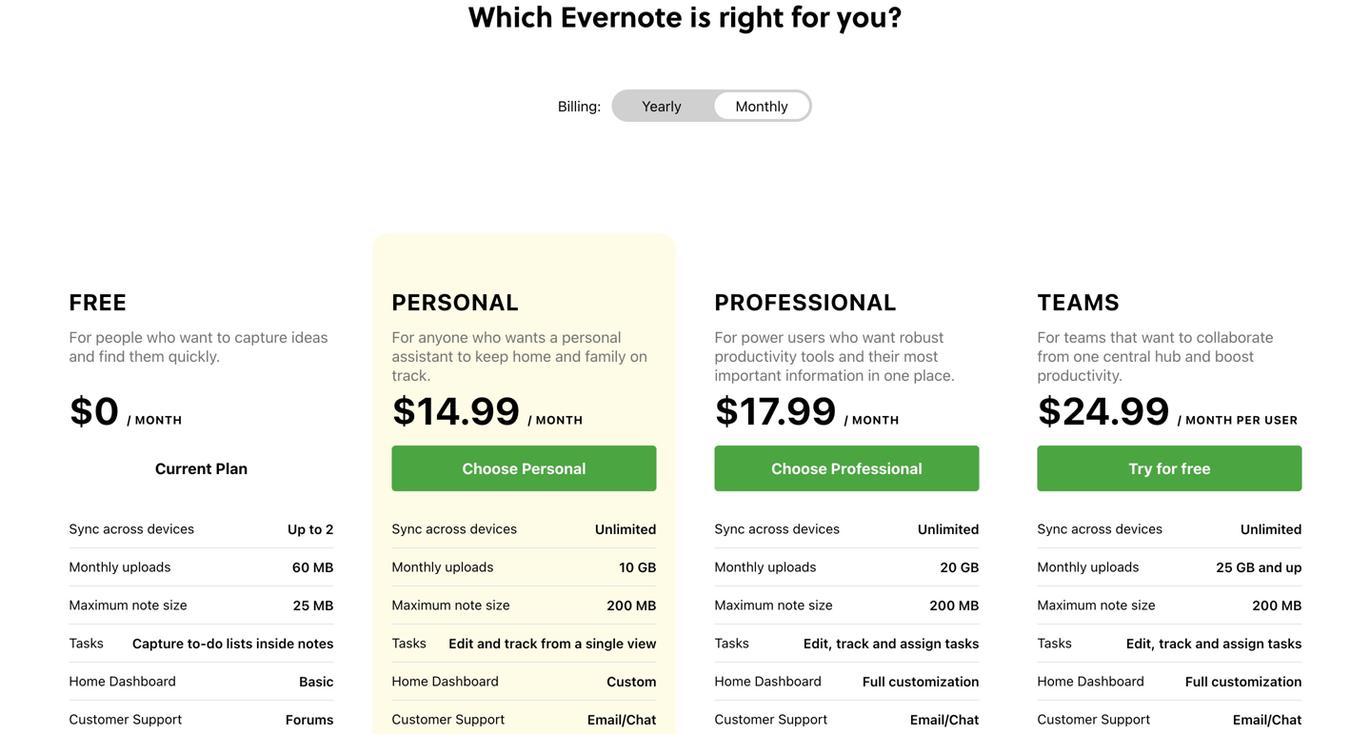 Task type: locate. For each thing, give the bounding box(es) containing it.
a
[[550, 328, 558, 346], [575, 636, 582, 651]]

unlimited for 25 gb and up
[[1241, 521, 1303, 537]]

2 customer from the left
[[392, 712, 452, 727]]

200 mb
[[607, 597, 657, 613], [930, 597, 980, 613], [1253, 597, 1303, 613]]

sync across devices down choose personal
[[392, 521, 517, 537]]

1 vertical spatial 25
[[293, 597, 310, 613]]

month left the per
[[1186, 413, 1233, 427]]

1 devices from the left
[[147, 521, 194, 537]]

2 edit, track and assign tasks from the left
[[1127, 636, 1303, 651]]

25
[[1217, 559, 1233, 575], [293, 597, 310, 613]]

3 uploads from the left
[[768, 559, 817, 575]]

1 home dashboard from the left
[[69, 673, 176, 689]]

devices down choose personal
[[470, 521, 517, 537]]

devices down 'current'
[[147, 521, 194, 537]]

home dashboard
[[69, 673, 176, 689], [392, 673, 499, 689], [715, 673, 822, 689], [1038, 673, 1145, 689]]

uploads for 20 gb
[[768, 559, 817, 575]]

1 tasks from the left
[[69, 635, 104, 651]]

/ for $0
[[127, 413, 131, 427]]

1 horizontal spatial from
[[1038, 347, 1070, 365]]

1 / from the left
[[127, 413, 131, 427]]

1 home from the left
[[69, 673, 105, 689]]

sync across devices down choose professional on the right bottom of page
[[715, 521, 840, 537]]

0 horizontal spatial edit,
[[804, 636, 833, 651]]

2 horizontal spatial 200
[[1253, 597, 1278, 613]]

0 vertical spatial from
[[1038, 347, 1070, 365]]

a inside the for anyone who wants a personal assistant to keep home and family on track.
[[550, 328, 558, 346]]

1 edit, track and assign tasks from the left
[[804, 636, 980, 651]]

2
[[326, 521, 334, 537]]

anyone
[[419, 328, 468, 346]]

from
[[1038, 347, 1070, 365], [541, 636, 571, 651]]

unlimited up 10
[[595, 521, 657, 537]]

month inside $24.99 / month per user
[[1186, 413, 1233, 427]]

4 note from the left
[[1101, 597, 1128, 613]]

200 down 25 gb and up at right
[[1253, 597, 1278, 613]]

want inside for teams that want to collaborate from one central hub and boost productivity.
[[1142, 328, 1175, 346]]

0 horizontal spatial customization
[[889, 674, 980, 689]]

3 customer from the left
[[715, 712, 775, 727]]

for inside for people who want to capture ideas and find them quickly.
[[69, 328, 92, 346]]

assign
[[900, 636, 942, 651], [1223, 636, 1265, 651]]

1 customer support from the left
[[69, 712, 182, 727]]

1 vertical spatial one
[[884, 366, 910, 384]]

3 size from the left
[[809, 597, 833, 613]]

4 size from the left
[[1132, 597, 1156, 613]]

who up tools
[[830, 328, 859, 346]]

2 unlimited from the left
[[918, 521, 980, 537]]

2 maximum note size from the left
[[392, 597, 510, 613]]

3 track from the left
[[1159, 636, 1192, 651]]

mb up notes
[[313, 597, 334, 613]]

teams
[[1038, 289, 1121, 315]]

free
[[69, 289, 127, 315]]

1 horizontal spatial full customization
[[1186, 674, 1303, 689]]

sync across devices down 'current'
[[69, 521, 194, 537]]

0 horizontal spatial 200 mb
[[607, 597, 657, 613]]

3 home from the left
[[715, 673, 751, 689]]

uploads
[[122, 559, 171, 575], [445, 559, 494, 575], [768, 559, 817, 575], [1091, 559, 1140, 575]]

unlimited for 10 gb
[[595, 521, 657, 537]]

home for 10
[[392, 673, 428, 689]]

1 horizontal spatial gb
[[961, 559, 980, 575]]

monthly for 25 gb and up
[[1038, 559, 1087, 575]]

2 for from the left
[[392, 328, 415, 346]]

customer
[[69, 712, 129, 727], [392, 712, 452, 727], [715, 712, 775, 727], [1038, 712, 1098, 727]]

25 left up
[[1217, 559, 1233, 575]]

/ up choose personal button
[[528, 413, 532, 427]]

for up the productivity
[[715, 328, 738, 346]]

2 note from the left
[[455, 597, 482, 613]]

1 horizontal spatial tasks
[[1268, 636, 1303, 651]]

4 month from the left
[[1186, 413, 1233, 427]]

lists
[[226, 636, 253, 651]]

for
[[69, 328, 92, 346], [392, 328, 415, 346], [715, 328, 738, 346], [1038, 328, 1060, 346]]

productivity
[[715, 347, 797, 365]]

for inside the for anyone who wants a personal assistant to keep home and family on track.
[[392, 328, 415, 346]]

month for $24.99
[[1186, 413, 1233, 427]]

/ inside $17.99 / month
[[845, 413, 849, 427]]

3 for from the left
[[715, 328, 738, 346]]

for left people
[[69, 328, 92, 346]]

for inside the for power users who want robust productivity tools and their most important information in one place.
[[715, 328, 738, 346]]

assign down 25 gb and up at right
[[1223, 636, 1265, 651]]

note for 60 mb
[[132, 597, 159, 613]]

200
[[607, 597, 633, 613], [930, 597, 956, 613], [1253, 597, 1278, 613]]

/ up choose professional on the right bottom of page
[[845, 413, 849, 427]]

2 devices from the left
[[470, 521, 517, 537]]

3 support from the left
[[778, 712, 828, 727]]

1 customer from the left
[[69, 712, 129, 727]]

1 tasks from the left
[[945, 636, 980, 651]]

2 sync across devices from the left
[[392, 521, 517, 537]]

0 vertical spatial 25
[[1217, 559, 1233, 575]]

sync
[[69, 521, 99, 537], [392, 521, 422, 537], [715, 521, 745, 537], [1038, 521, 1068, 537]]

$24.99
[[1038, 388, 1170, 433]]

tasks down up
[[1268, 636, 1303, 651]]

3 gb from the left
[[1237, 559, 1256, 575]]

2 home dashboard from the left
[[392, 673, 499, 689]]

/ for $17.99
[[845, 413, 849, 427]]

most
[[904, 347, 939, 365]]

1 horizontal spatial track
[[836, 636, 870, 651]]

0 horizontal spatial assign
[[900, 636, 942, 651]]

unlimited up 20
[[918, 521, 980, 537]]

4 support from the left
[[1101, 712, 1151, 727]]

one right in
[[884, 366, 910, 384]]

2 email/chat from the left
[[911, 712, 980, 727]]

200 for 25
[[1253, 597, 1278, 613]]

sync across devices
[[69, 521, 194, 537], [392, 521, 517, 537], [715, 521, 840, 537], [1038, 521, 1163, 537]]

1 horizontal spatial edit, track and assign tasks
[[1127, 636, 1303, 651]]

maximum note size
[[69, 597, 187, 613], [392, 597, 510, 613], [715, 597, 833, 613], [1038, 597, 1156, 613]]

1 vertical spatial from
[[541, 636, 571, 651]]

200 down 10
[[607, 597, 633, 613]]

1 vertical spatial a
[[575, 636, 582, 651]]

1 sync across devices from the left
[[69, 521, 194, 537]]

gb for 25
[[1237, 559, 1256, 575]]

gb left up
[[1237, 559, 1256, 575]]

0 horizontal spatial gb
[[638, 559, 657, 575]]

3 across from the left
[[749, 521, 789, 537]]

for for professional
[[715, 328, 738, 346]]

2 customization from the left
[[1212, 674, 1303, 689]]

1 gb from the left
[[638, 559, 657, 575]]

1 horizontal spatial 200 mb
[[930, 597, 980, 613]]

and inside for people who want to capture ideas and find them quickly.
[[69, 347, 95, 365]]

tasks
[[69, 635, 104, 651], [392, 635, 427, 651], [715, 635, 750, 651], [1038, 635, 1072, 651]]

2 tasks from the left
[[392, 635, 427, 651]]

choose for choose personal
[[462, 460, 518, 478]]

1 monthly uploads from the left
[[69, 559, 171, 575]]

choose personal
[[462, 460, 586, 478]]

200 mb for 25 gb and up
[[1253, 597, 1303, 613]]

4 customer support from the left
[[1038, 712, 1151, 727]]

200 for 10
[[607, 597, 633, 613]]

choose down $17.99 / month
[[772, 460, 828, 478]]

gb right 10
[[638, 559, 657, 575]]

mb down up
[[1282, 597, 1303, 613]]

3 customer support from the left
[[715, 712, 828, 727]]

1 horizontal spatial who
[[472, 328, 501, 346]]

devices for 20 gb
[[793, 521, 840, 537]]

a left single
[[575, 636, 582, 651]]

mb for 25 gb and up
[[1282, 597, 1303, 613]]

0 vertical spatial one
[[1074, 347, 1100, 365]]

inside
[[256, 636, 294, 651]]

home for 60
[[69, 673, 105, 689]]

0 horizontal spatial track
[[505, 636, 538, 651]]

2 horizontal spatial 200 mb
[[1253, 597, 1303, 613]]

1 200 from the left
[[607, 597, 633, 613]]

3 month from the left
[[852, 413, 900, 427]]

devices down try
[[1116, 521, 1163, 537]]

one inside the for power users who want robust productivity tools and their most important information in one place.
[[884, 366, 910, 384]]

from up the productivity.
[[1038, 347, 1070, 365]]

devices down choose professional on the right bottom of page
[[793, 521, 840, 537]]

2 uploads from the left
[[445, 559, 494, 575]]

tasks for 20
[[715, 635, 750, 651]]

0 horizontal spatial email/chat
[[588, 712, 657, 727]]

month up 'current'
[[135, 413, 182, 427]]

1 assign from the left
[[900, 636, 942, 651]]

1 horizontal spatial choose
[[772, 460, 828, 478]]

for
[[1157, 460, 1178, 478]]

/ inside $24.99 / month per user
[[1178, 413, 1182, 427]]

tasks for 25 gb and up
[[1268, 636, 1303, 651]]

month inside $0 / month
[[135, 413, 182, 427]]

4 maximum from the left
[[1038, 597, 1097, 613]]

mb up view
[[636, 597, 657, 613]]

/ for $24.99
[[1178, 413, 1182, 427]]

month down in
[[852, 413, 900, 427]]

for up assistant at the top of page
[[392, 328, 415, 346]]

one
[[1074, 347, 1100, 365], [884, 366, 910, 384]]

2 month from the left
[[536, 413, 583, 427]]

home dashboard for 20 gb
[[715, 673, 822, 689]]

to up quickly.
[[217, 328, 231, 346]]

single
[[586, 636, 624, 651]]

customer for 60 mb
[[69, 712, 129, 727]]

choose down $14.99 / month
[[462, 460, 518, 478]]

200 down 20
[[930, 597, 956, 613]]

3 dashboard from the left
[[755, 673, 822, 689]]

per
[[1237, 413, 1261, 427]]

2 track from the left
[[836, 636, 870, 651]]

month for $0
[[135, 413, 182, 427]]

place.
[[914, 366, 956, 384]]

month
[[135, 413, 182, 427], [536, 413, 583, 427], [852, 413, 900, 427], [1186, 413, 1233, 427]]

0 vertical spatial a
[[550, 328, 558, 346]]

3 email/chat from the left
[[1233, 712, 1303, 727]]

from left single
[[541, 636, 571, 651]]

2 home from the left
[[392, 673, 428, 689]]

tasks down 20 gb
[[945, 636, 980, 651]]

wants
[[505, 328, 546, 346]]

1 support from the left
[[133, 712, 182, 727]]

/ right $0 at the bottom left
[[127, 413, 131, 427]]

personal
[[562, 328, 622, 346]]

month inside $17.99 / month
[[852, 413, 900, 427]]

0 horizontal spatial want
[[180, 328, 213, 346]]

2 edit, from the left
[[1127, 636, 1156, 651]]

2 horizontal spatial who
[[830, 328, 859, 346]]

200 mb down 10
[[607, 597, 657, 613]]

1 full from the left
[[863, 674, 886, 689]]

maximum note size for 25
[[1038, 597, 1156, 613]]

across
[[103, 521, 144, 537], [426, 521, 467, 537], [749, 521, 789, 537], [1072, 521, 1112, 537]]

one down teams
[[1074, 347, 1100, 365]]

monthly
[[736, 97, 789, 114], [69, 559, 119, 575], [392, 559, 442, 575], [715, 559, 764, 575], [1038, 559, 1087, 575]]

home
[[513, 347, 552, 365]]

1 edit, from the left
[[804, 636, 833, 651]]

who up them
[[147, 328, 176, 346]]

month inside $14.99 / month
[[536, 413, 583, 427]]

25 down 60
[[293, 597, 310, 613]]

200 mb down 20 gb
[[930, 597, 980, 613]]

keep
[[475, 347, 509, 365]]

1 who from the left
[[147, 328, 176, 346]]

1 across from the left
[[103, 521, 144, 537]]

20 gb
[[940, 559, 980, 575]]

customer support for 10 gb
[[392, 712, 505, 727]]

gb right 20
[[961, 559, 980, 575]]

users
[[788, 328, 826, 346]]

1 horizontal spatial want
[[863, 328, 896, 346]]

maximum
[[69, 597, 128, 613], [392, 597, 451, 613], [715, 597, 774, 613], [1038, 597, 1097, 613]]

maximum for 60 mb
[[69, 597, 128, 613]]

full customization for 20
[[863, 674, 980, 689]]

devices for 10 gb
[[470, 521, 517, 537]]

unlimited up 25 gb and up at right
[[1241, 521, 1303, 537]]

3 monthly uploads from the left
[[715, 559, 817, 575]]

1 horizontal spatial unlimited
[[918, 521, 980, 537]]

2 / from the left
[[528, 413, 532, 427]]

4 dashboard from the left
[[1078, 673, 1145, 689]]

3 / from the left
[[845, 413, 849, 427]]

1 track from the left
[[505, 636, 538, 651]]

1 horizontal spatial email/chat
[[911, 712, 980, 727]]

want up their
[[863, 328, 896, 346]]

1 note from the left
[[132, 597, 159, 613]]

4 maximum note size from the left
[[1038, 597, 1156, 613]]

$14.99 / month
[[392, 388, 583, 433]]

4 monthly uploads from the left
[[1038, 559, 1140, 575]]

month up personal at the left bottom of page
[[536, 413, 583, 427]]

3 sync across devices from the left
[[715, 521, 840, 537]]

to left keep
[[458, 347, 471, 365]]

current plan button
[[69, 446, 334, 492]]

3 maximum note size from the left
[[715, 597, 833, 613]]

for inside for teams that want to collaborate from one central hub and boost productivity.
[[1038, 328, 1060, 346]]

0 horizontal spatial a
[[550, 328, 558, 346]]

across for 25
[[1072, 521, 1112, 537]]

edit, track and assign tasks
[[804, 636, 980, 651], [1127, 636, 1303, 651]]

devices for 25 gb and up
[[1116, 521, 1163, 537]]

gb for 20
[[961, 559, 980, 575]]

3 200 from the left
[[1253, 597, 1278, 613]]

who inside for people who want to capture ideas and find them quickly.
[[147, 328, 176, 346]]

3 200 mb from the left
[[1253, 597, 1303, 613]]

edit, for 25 gb and up
[[1127, 636, 1156, 651]]

information
[[786, 366, 864, 384]]

mb for 20 gb
[[959, 597, 980, 613]]

/ inside $0 / month
[[127, 413, 131, 427]]

sync across devices down try
[[1038, 521, 1163, 537]]

sync for 10 gb
[[392, 521, 422, 537]]

2 support from the left
[[456, 712, 505, 727]]

1 horizontal spatial customization
[[1212, 674, 1303, 689]]

1 horizontal spatial 200
[[930, 597, 956, 613]]

1 200 mb from the left
[[607, 597, 657, 613]]

email/chat for 10 gb
[[588, 712, 657, 727]]

find
[[99, 347, 125, 365]]

0 horizontal spatial 200
[[607, 597, 633, 613]]

2 want from the left
[[863, 328, 896, 346]]

1 horizontal spatial full
[[1186, 674, 1209, 689]]

home dashboard for 25 gb and up
[[1038, 673, 1145, 689]]

2 horizontal spatial email/chat
[[1233, 712, 1303, 727]]

monthly uploads for 60 mb
[[69, 559, 171, 575]]

2 full customization from the left
[[1186, 674, 1303, 689]]

$17.99
[[715, 388, 837, 433]]

mb right 60
[[313, 559, 334, 575]]

want up quickly.
[[180, 328, 213, 346]]

1 month from the left
[[135, 413, 182, 427]]

2 horizontal spatial gb
[[1237, 559, 1256, 575]]

monthly uploads for 20 gb
[[715, 559, 817, 575]]

1 horizontal spatial a
[[575, 636, 582, 651]]

2 horizontal spatial want
[[1142, 328, 1175, 346]]

for left teams
[[1038, 328, 1060, 346]]

a right wants
[[550, 328, 558, 346]]

dashboard
[[109, 673, 176, 689], [432, 673, 499, 689], [755, 673, 822, 689], [1078, 673, 1145, 689]]

2 size from the left
[[486, 597, 510, 613]]

2 horizontal spatial track
[[1159, 636, 1192, 651]]

to up hub
[[1179, 328, 1193, 346]]

try for free button
[[1038, 446, 1303, 492]]

/ up try for free button
[[1178, 413, 1182, 427]]

want
[[180, 328, 213, 346], [863, 328, 896, 346], [1142, 328, 1175, 346]]

edit, for 20 gb
[[804, 636, 833, 651]]

0 horizontal spatial who
[[147, 328, 176, 346]]

full customization
[[863, 674, 980, 689], [1186, 674, 1303, 689]]

choose
[[462, 460, 518, 478], [772, 460, 828, 478]]

0 horizontal spatial edit, track and assign tasks
[[804, 636, 980, 651]]

customer support for 60 mb
[[69, 712, 182, 727]]

mb
[[313, 559, 334, 575], [313, 597, 334, 613], [636, 597, 657, 613], [959, 597, 980, 613], [1282, 597, 1303, 613]]

1 dashboard from the left
[[109, 673, 176, 689]]

monthly uploads
[[69, 559, 171, 575], [392, 559, 494, 575], [715, 559, 817, 575], [1038, 559, 1140, 575]]

2 200 mb from the left
[[930, 597, 980, 613]]

4 devices from the left
[[1116, 521, 1163, 537]]

1 uploads from the left
[[122, 559, 171, 575]]

who up keep
[[472, 328, 501, 346]]

4 sync from the left
[[1038, 521, 1068, 537]]

0 horizontal spatial 25
[[293, 597, 310, 613]]

for for teams
[[1038, 328, 1060, 346]]

3 maximum from the left
[[715, 597, 774, 613]]

unlimited
[[595, 521, 657, 537], [918, 521, 980, 537], [1241, 521, 1303, 537]]

1 maximum from the left
[[69, 597, 128, 613]]

1 horizontal spatial assign
[[1223, 636, 1265, 651]]

track.
[[392, 366, 431, 384]]

choose for choose professional
[[772, 460, 828, 478]]

note for 20 gb
[[778, 597, 805, 613]]

1 for from the left
[[69, 328, 92, 346]]

4 sync across devices from the left
[[1038, 521, 1163, 537]]

track for 20
[[836, 636, 870, 651]]

2 who from the left
[[472, 328, 501, 346]]

to inside for teams that want to collaborate from one central hub and boost productivity.
[[1179, 328, 1193, 346]]

customization for 20
[[889, 674, 980, 689]]

try for free
[[1129, 460, 1211, 478]]

3 sync from the left
[[715, 521, 745, 537]]

who inside the for anyone who wants a personal assistant to keep home and family on track.
[[472, 328, 501, 346]]

$14.99
[[392, 388, 520, 433]]

1 unlimited from the left
[[595, 521, 657, 537]]

who
[[147, 328, 176, 346], [472, 328, 501, 346], [830, 328, 859, 346]]

capture
[[235, 328, 288, 346]]

to inside for people who want to capture ideas and find them quickly.
[[217, 328, 231, 346]]

4 uploads from the left
[[1091, 559, 1140, 575]]

1 horizontal spatial 25
[[1217, 559, 1233, 575]]

edit, track and assign tasks for 25
[[1127, 636, 1303, 651]]

0 horizontal spatial full
[[863, 674, 886, 689]]

and inside for teams that want to collaborate from one central hub and boost productivity.
[[1186, 347, 1211, 365]]

2 monthly uploads from the left
[[392, 559, 494, 575]]

edit, track and assign tasks for 20
[[804, 636, 980, 651]]

2 customer support from the left
[[392, 712, 505, 727]]

across for 20
[[749, 521, 789, 537]]

notes
[[298, 636, 334, 651]]

dashboard for 60 mb
[[109, 673, 176, 689]]

1 choose from the left
[[462, 460, 518, 478]]

ideas
[[292, 328, 328, 346]]

/ inside $14.99 / month
[[528, 413, 532, 427]]

3 unlimited from the left
[[1241, 521, 1303, 537]]

0 horizontal spatial one
[[884, 366, 910, 384]]

monthly uploads for 25 gb and up
[[1038, 559, 1140, 575]]

assign down 20
[[900, 636, 942, 651]]

for for personal
[[392, 328, 415, 346]]

4 tasks from the left
[[1038, 635, 1072, 651]]

2 maximum from the left
[[392, 597, 451, 613]]

mb down 20 gb
[[959, 597, 980, 613]]

1 horizontal spatial one
[[1074, 347, 1100, 365]]

maximum for 25 gb and up
[[1038, 597, 1097, 613]]

monthly uploads for 10 gb
[[392, 559, 494, 575]]

3 want from the left
[[1142, 328, 1175, 346]]

0 horizontal spatial choose
[[462, 460, 518, 478]]

want inside for people who want to capture ideas and find them quickly.
[[180, 328, 213, 346]]

want up hub
[[1142, 328, 1175, 346]]

tasks for 25
[[1038, 635, 1072, 651]]

1 want from the left
[[180, 328, 213, 346]]

customer support for 25 gb and up
[[1038, 712, 1151, 727]]

want inside the for power users who want robust productivity tools and their most important information in one place.
[[863, 328, 896, 346]]

2 assign from the left
[[1223, 636, 1265, 651]]

1 horizontal spatial edit,
[[1127, 636, 1156, 651]]

track for 25
[[1159, 636, 1192, 651]]

home dashboard for 10 gb
[[392, 673, 499, 689]]

tasks for 10
[[392, 635, 427, 651]]

size for 20 gb
[[809, 597, 833, 613]]

0 horizontal spatial unlimited
[[595, 521, 657, 537]]

to inside the for anyone who wants a personal assistant to keep home and family on track.
[[458, 347, 471, 365]]

4 across from the left
[[1072, 521, 1112, 537]]

200 mb down up
[[1253, 597, 1303, 613]]

60 mb
[[292, 559, 334, 575]]

2 dashboard from the left
[[432, 673, 499, 689]]

3 devices from the left
[[793, 521, 840, 537]]

2 horizontal spatial unlimited
[[1241, 521, 1303, 537]]

0 horizontal spatial tasks
[[945, 636, 980, 651]]

1 email/chat from the left
[[588, 712, 657, 727]]

full for 20
[[863, 674, 886, 689]]

0 horizontal spatial full customization
[[863, 674, 980, 689]]

email/chat
[[588, 712, 657, 727], [911, 712, 980, 727], [1233, 712, 1303, 727]]

1 customization from the left
[[889, 674, 980, 689]]

to
[[217, 328, 231, 346], [1179, 328, 1193, 346], [458, 347, 471, 365], [309, 521, 322, 537]]

user
[[1265, 413, 1299, 427]]



Task type: vqa. For each thing, say whether or not it's contained in the screenshot.


Task type: describe. For each thing, give the bounding box(es) containing it.
a for personal
[[550, 328, 558, 346]]

want for free
[[180, 328, 213, 346]]

email/chat for 25 gb and up
[[1233, 712, 1303, 727]]

maximum note size for 10
[[392, 597, 510, 613]]

central
[[1104, 347, 1151, 365]]

email/chat for 20 gb
[[911, 712, 980, 727]]

customization for 25
[[1212, 674, 1303, 689]]

gb for 10
[[638, 559, 657, 575]]

25 gb and up
[[1217, 559, 1303, 575]]

25 for 25 mb
[[293, 597, 310, 613]]

tasks for 60
[[69, 635, 104, 651]]

customer for 10 gb
[[392, 712, 452, 727]]

their
[[869, 347, 900, 365]]

from inside for teams that want to collaborate from one central hub and boost productivity.
[[1038, 347, 1070, 365]]

hub
[[1155, 347, 1182, 365]]

boost
[[1215, 347, 1255, 365]]

dashboard for 25 gb and up
[[1078, 673, 1145, 689]]

tools
[[801, 347, 835, 365]]

quickly.
[[168, 347, 220, 365]]

$0
[[69, 388, 119, 433]]

custom
[[607, 674, 657, 689]]

who for personal
[[472, 328, 501, 346]]

unlimited for 20 gb
[[918, 521, 980, 537]]

collaborate
[[1197, 328, 1274, 346]]

personal
[[522, 460, 586, 478]]

free
[[1182, 460, 1211, 478]]

25 for 25 gb and up
[[1217, 559, 1233, 575]]

teams
[[1064, 328, 1107, 346]]

family
[[585, 347, 626, 365]]

want for teams
[[1142, 328, 1175, 346]]

for people who want to capture ideas and find them quickly.
[[69, 328, 328, 365]]

10 gb
[[619, 559, 657, 575]]

them
[[129, 347, 164, 365]]

home for 20
[[715, 673, 751, 689]]

that
[[1111, 328, 1138, 346]]

personal
[[392, 289, 520, 315]]

full customization for 25
[[1186, 674, 1303, 689]]

assistant
[[392, 347, 454, 365]]

productivity.
[[1038, 366, 1123, 384]]

size for 60 mb
[[163, 597, 187, 613]]

important
[[715, 366, 782, 384]]

robust
[[900, 328, 944, 346]]

up
[[288, 521, 306, 537]]

for teams that want to collaborate from one central hub and boost productivity.
[[1038, 328, 1274, 384]]

sync across devices for 20
[[715, 521, 840, 537]]

home for 25
[[1038, 673, 1074, 689]]

$0 / month
[[69, 388, 182, 433]]

and inside the for anyone who wants a personal assistant to keep home and family on track.
[[556, 347, 581, 365]]

dashboard for 10 gb
[[432, 673, 499, 689]]

note for 25 gb and up
[[1101, 597, 1128, 613]]

support for 20 gb
[[778, 712, 828, 727]]

month for $17.99
[[852, 413, 900, 427]]

customer for 20 gb
[[715, 712, 775, 727]]

20
[[940, 559, 957, 575]]

note for 10 gb
[[455, 597, 482, 613]]

$17.99 / month
[[715, 388, 900, 433]]

current
[[155, 460, 212, 478]]

sync for 60 mb
[[69, 521, 99, 537]]

support for 25 gb and up
[[1101, 712, 1151, 727]]

basic
[[299, 674, 334, 689]]

mb for 10 gb
[[636, 597, 657, 613]]

current plan
[[155, 460, 248, 478]]

billing:
[[558, 97, 601, 114]]

who for free
[[147, 328, 176, 346]]

for for free
[[69, 328, 92, 346]]

assign for 20
[[900, 636, 942, 651]]

maximum note size for 60
[[69, 597, 187, 613]]

to-
[[187, 636, 207, 651]]

maximum for 10 gb
[[392, 597, 451, 613]]

choose professional button
[[715, 446, 980, 492]]

tasks for 20 gb
[[945, 636, 980, 651]]

people
[[96, 328, 143, 346]]

a for tasks
[[575, 636, 582, 651]]

60
[[292, 559, 310, 575]]

for anyone who wants a personal assistant to keep home and family on track.
[[392, 328, 648, 384]]

capture
[[132, 636, 184, 651]]

up
[[1286, 559, 1303, 575]]

maximum for 20 gb
[[715, 597, 774, 613]]

sync for 25 gb and up
[[1038, 521, 1068, 537]]

plan
[[216, 460, 248, 478]]

in
[[868, 366, 880, 384]]

professional
[[831, 460, 923, 478]]

uploads for 60 mb
[[122, 559, 171, 575]]

yearly
[[642, 97, 682, 114]]

size for 10 gb
[[486, 597, 510, 613]]

professional
[[715, 289, 898, 315]]

for power users who want robust productivity tools and their most important information in one place.
[[715, 328, 956, 384]]

do
[[207, 636, 223, 651]]

forums
[[286, 712, 334, 727]]

10
[[619, 559, 634, 575]]

power
[[741, 328, 784, 346]]

0 horizontal spatial from
[[541, 636, 571, 651]]

monthly for 60 mb
[[69, 559, 119, 575]]

across for 60
[[103, 521, 144, 537]]

up to 2
[[288, 521, 334, 537]]

sync across devices for 10
[[392, 521, 517, 537]]

customer support for 20 gb
[[715, 712, 828, 727]]

across for 10
[[426, 521, 467, 537]]

to left 2
[[309, 521, 322, 537]]

month for $14.99
[[536, 413, 583, 427]]

home dashboard for 60 mb
[[69, 673, 176, 689]]

support for 60 mb
[[133, 712, 182, 727]]

sync across devices for 60
[[69, 521, 194, 537]]

choose professional
[[772, 460, 923, 478]]

choose personal button
[[392, 446, 657, 492]]

uploads for 25 gb and up
[[1091, 559, 1140, 575]]

edit
[[449, 636, 474, 651]]

mb for 60 mb
[[313, 597, 334, 613]]

view
[[627, 636, 657, 651]]

size for 25 gb and up
[[1132, 597, 1156, 613]]

one inside for teams that want to collaborate from one central hub and boost productivity.
[[1074, 347, 1100, 365]]

$24.99 / month per user
[[1038, 388, 1299, 433]]

edit and track from a single view
[[449, 636, 657, 651]]

monthly for 20 gb
[[715, 559, 764, 575]]

try
[[1129, 460, 1153, 478]]

customer for 25 gb and up
[[1038, 712, 1098, 727]]

and inside the for power users who want robust productivity tools and their most important information in one place.
[[839, 347, 865, 365]]

sync across devices for 25
[[1038, 521, 1163, 537]]

25 mb
[[293, 597, 334, 613]]

support for 10 gb
[[456, 712, 505, 727]]

sync for 20 gb
[[715, 521, 745, 537]]

dashboard for 20 gb
[[755, 673, 822, 689]]

who inside the for power users who want robust productivity tools and their most important information in one place.
[[830, 328, 859, 346]]

200 mb for 20 gb
[[930, 597, 980, 613]]

capture to-do lists inside notes
[[132, 636, 334, 651]]

on
[[630, 347, 648, 365]]



